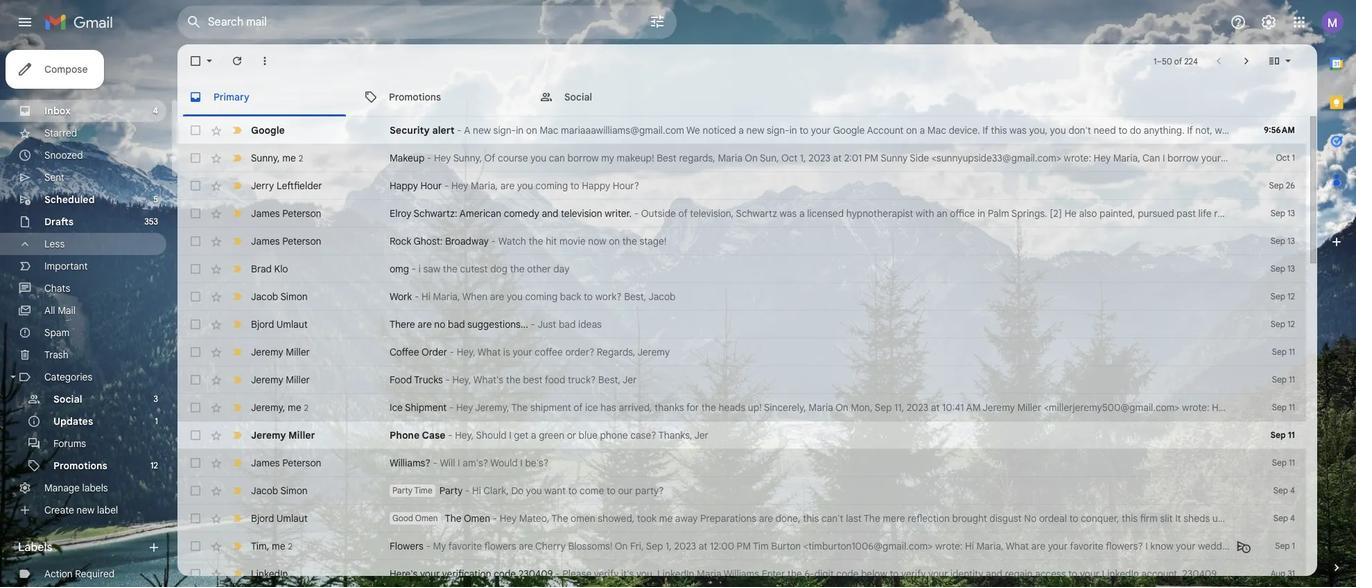 Task type: describe. For each thing, give the bounding box(es) containing it.
0 horizontal spatial what
[[478, 346, 501, 359]]

leftfielder
[[277, 180, 322, 192]]

schwartz
[[736, 207, 778, 220]]

0 vertical spatial at
[[833, 152, 842, 164]]

0 horizontal spatial sunny
[[251, 152, 277, 164]]

0 horizontal spatial tim
[[251, 540, 267, 552]]

a up side in the right top of the page
[[920, 124, 925, 137]]

and down sep 26 at the right of page
[[1271, 207, 1287, 220]]

forums link
[[53, 438, 86, 450]]

- left the a
[[457, 124, 462, 137]]

0 vertical spatial sincerely,
[[1266, 152, 1308, 164]]

main content containing primary
[[178, 44, 1357, 587]]

0 vertical spatial for
[[687, 402, 699, 414]]

suggestions...
[[468, 318, 528, 331]]

0 horizontal spatial best,
[[598, 374, 621, 386]]

0 horizontal spatial sincerely,
[[764, 402, 806, 414]]

0 horizontal spatial wrote:
[[936, 540, 963, 553]]

maria, left the 'when'
[[433, 291, 460, 303]]

jacob right work?
[[649, 291, 676, 303]]

more image
[[258, 54, 272, 68]]

1 inside the labels navigation
[[155, 416, 158, 427]]

0 horizontal spatial is
[[503, 346, 510, 359]]

updates
[[53, 415, 93, 428]]

1 vertical spatial pm
[[737, 540, 751, 553]]

jeremy,
[[475, 402, 509, 414]]

the left 'floor,' at the bottom of page
[[1238, 513, 1252, 525]]

saw
[[423, 263, 441, 275]]

umlaut for sep 12
[[277, 318, 308, 331]]

clark,
[[484, 485, 509, 497]]

promotions tab
[[353, 78, 528, 117]]

11 for jer
[[1289, 375, 1296, 385]]

1 horizontal spatial on
[[609, 235, 620, 248]]

there
[[390, 318, 415, 331]]

hey left sunny,
[[434, 152, 451, 164]]

food trucks - hey, what's the best food truck? best, jer
[[390, 374, 637, 386]]

dripping
[[1280, 513, 1316, 525]]

disgust
[[990, 513, 1022, 525]]

- down clark,
[[493, 513, 497, 525]]

compose button
[[6, 50, 104, 89]]

settings image
[[1261, 14, 1278, 31]]

label
[[97, 504, 118, 517]]

the left 6-
[[788, 568, 802, 581]]

1 bad from the left
[[448, 318, 465, 331]]

2 for sunny
[[299, 153, 303, 163]]

movie
[[560, 235, 586, 248]]

1 50 of 224
[[1154, 56, 1198, 66]]

blossoms!
[[568, 540, 613, 553]]

1 mac from the left
[[540, 124, 559, 137]]

- right makeup
[[427, 152, 432, 164]]

row containing tim
[[178, 533, 1308, 560]]

to left our
[[607, 485, 616, 497]]

preparations
[[701, 513, 757, 525]]

0 horizontal spatial 2023
[[674, 540, 696, 553]]

will
[[440, 457, 455, 470]]

a right noticed on the right top of page
[[739, 124, 744, 137]]

1 vertical spatial at
[[931, 402, 940, 414]]

2 linkedin from the left
[[658, 568, 695, 581]]

don't
[[1069, 124, 1092, 137]]

11,
[[895, 402, 904, 414]]

0 horizontal spatial in
[[516, 124, 524, 137]]

Search mail text field
[[208, 15, 610, 29]]

ordeal
[[1039, 513, 1067, 525]]

year
[[1270, 540, 1289, 553]]

he
[[1065, 207, 1077, 220]]

7 row from the top
[[178, 283, 1307, 311]]

williams
[[724, 568, 760, 581]]

1 horizontal spatial party
[[440, 485, 463, 497]]

, for jeremy
[[283, 401, 285, 414]]

flowers
[[390, 540, 424, 553]]

hypnotherapist
[[847, 207, 914, 220]]

1 vertical spatial is
[[1239, 540, 1246, 553]]

just
[[538, 318, 557, 331]]

- down williams? - will i am's? would i be's?
[[465, 485, 470, 497]]

your right here's
[[420, 568, 440, 581]]

1 vertical spatial hi
[[472, 485, 481, 497]]

jacob for sep 4
[[251, 485, 278, 497]]

all mail link
[[44, 304, 76, 317]]

trash
[[44, 349, 69, 361]]

9 row from the top
[[178, 338, 1307, 366]]

severa
[[1333, 207, 1357, 220]]

your right keep
[[1340, 568, 1357, 581]]

rock
[[390, 235, 411, 248]]

to right back
[[584, 291, 593, 303]]

your down the not,
[[1202, 152, 1221, 164]]

hey down need
[[1094, 152, 1111, 164]]

do
[[1130, 124, 1142, 137]]

row containing jeremy
[[178, 394, 1322, 422]]

enter
[[762, 568, 785, 581]]

has scheduled message image
[[1237, 540, 1251, 553]]

me for flowers
[[272, 540, 285, 552]]

maria, left can
[[1114, 152, 1141, 164]]

sep 12 for there are no bad suggestions... - just bad ideas
[[1271, 319, 1296, 329]]

day
[[554, 263, 570, 275]]

0 vertical spatial was
[[1010, 124, 1027, 137]]

2 vertical spatial on
[[615, 540, 628, 553]]

1 horizontal spatial best,
[[624, 291, 647, 303]]

james peterson for rock ghost: broadway
[[251, 235, 321, 248]]

2 for tim
[[288, 541, 293, 552]]

1 horizontal spatial sunny
[[881, 152, 908, 164]]

are left no on the left bottom of the page
[[418, 318, 432, 331]]

your left coffee
[[513, 346, 532, 359]]

[2]
[[1050, 207, 1062, 220]]

0 vertical spatial maria
[[718, 152, 743, 164]]

2 sign- from the left
[[767, 124, 790, 137]]

the left hit
[[529, 235, 543, 248]]

to up makeup - hey sunny, of course you can borrow my makeup! best regards, maria on sun, oct 1, 2023 at 2:01 pm sunny side <sunnyupside33@gmail.com> wrote: hey maria, can i borrow your makeup? sincerely, sunny
[[800, 124, 809, 137]]

1 horizontal spatial oct
[[1277, 153, 1290, 163]]

1 horizontal spatial omen
[[464, 513, 490, 525]]

1 horizontal spatial on
[[745, 152, 758, 164]]

the left heads
[[702, 402, 716, 414]]

and right year
[[1292, 540, 1308, 553]]

trucks
[[414, 374, 443, 386]]

labels
[[18, 541, 52, 555]]

2 vertical spatial maria
[[697, 568, 722, 581]]

williams?
[[390, 457, 431, 470]]

0 vertical spatial hi
[[422, 291, 431, 303]]

noticed
[[703, 124, 736, 137]]

12:00
[[710, 540, 735, 553]]

2 code from the left
[[837, 568, 859, 581]]

you down dog
[[507, 291, 523, 303]]

now
[[588, 235, 607, 248]]

1 vertical spatial 2023
[[907, 402, 929, 414]]

1 google from the left
[[251, 124, 285, 137]]

pursued
[[1138, 207, 1175, 220]]

starred link
[[44, 127, 77, 139]]

springs.
[[1012, 207, 1048, 220]]

omen inside good omen the omen - hey mateo, the omen showed, took me away preparations are done, this can't last the mere reflection brought disgust no ordeal to conquer, this firm slit it sheds upon the floor, dripping into a
[[415, 513, 438, 524]]

2 if from the left
[[1188, 124, 1193, 137]]

11 for jeremy
[[1289, 347, 1296, 357]]

makeup - hey sunny, of course you can borrow my makeup! best regards, maria on sun, oct 1, 2023 at 2:01 pm sunny side <sunnyupside33@gmail.com> wrote: hey maria, can i borrow your makeup? sincerely, sunny
[[390, 152, 1337, 164]]

sep 13 for schwartz
[[1271, 208, 1296, 218]]

identity
[[951, 568, 984, 581]]

dog
[[491, 263, 508, 275]]

the right 'jeremy,'
[[512, 402, 528, 414]]

james for elroy schwartz: american comedy and television writer. - outside of television, schwartz was a licensed hypnotherapist with an office in palm springs. [2] he also painted, pursued past life regressions, and authored severa
[[251, 207, 280, 220]]

i left know
[[1146, 540, 1148, 553]]

mere
[[883, 513, 906, 525]]

your right know
[[1176, 540, 1196, 553]]

- right trucks
[[446, 374, 450, 386]]

to right want
[[568, 485, 577, 497]]

security
[[390, 124, 430, 137]]

hey right hour at the top left
[[452, 180, 469, 192]]

makeup!
[[617, 152, 654, 164]]

bjord for sep 12
[[251, 318, 274, 331]]

here's your verification code 230409 - please verify it's you. linkedin maria williams enter the 6-digit code below to verify your identity and regain access to your linkedin account. 230409 thanks for helping us keep your
[[390, 568, 1357, 581]]

0 horizontal spatial oct
[[782, 152, 798, 164]]

12 for there are no bad suggestions... - just bad ideas
[[1288, 319, 1296, 329]]

1 vertical spatial maria
[[809, 402, 834, 414]]

sent
[[44, 171, 64, 184]]

you right help on the top
[[1259, 124, 1275, 137]]

account
[[867, 124, 904, 137]]

i left be's?
[[520, 457, 523, 470]]

are left done,
[[759, 513, 773, 525]]

26
[[1286, 180, 1296, 191]]

14 row from the top
[[178, 477, 1307, 505]]

a right get
[[531, 429, 537, 442]]

sep for hey, what is your coffee order? regards, jeremy
[[1273, 347, 1287, 357]]

ideas
[[578, 318, 602, 331]]

you right do
[[526, 485, 542, 497]]

sep 4 for hi clark, do you want to come to our party?
[[1274, 486, 1296, 496]]

other
[[527, 263, 551, 275]]

1 horizontal spatial pm
[[865, 152, 879, 164]]

1 horizontal spatial what
[[1006, 540, 1029, 553]]

jerry
[[251, 180, 274, 192]]

what's
[[473, 374, 504, 386]]

1 230409 from the left
[[519, 568, 553, 581]]

5 row from the top
[[178, 227, 1307, 255]]

are down no
[[1032, 540, 1046, 553]]

it's
[[621, 568, 634, 581]]

do
[[511, 485, 524, 497]]

1 down secure at right top
[[1293, 153, 1296, 163]]

coming for back
[[525, 291, 558, 303]]

1 vertical spatial jer
[[695, 429, 709, 442]]

elroy
[[390, 207, 412, 220]]

promotions inside the labels navigation
[[53, 460, 107, 472]]

to right 'ordeal'
[[1070, 513, 1079, 525]]

0 horizontal spatial this
[[803, 513, 819, 525]]

- right order
[[450, 346, 454, 359]]

when
[[462, 291, 488, 303]]

the left best
[[506, 374, 521, 386]]

all
[[44, 304, 55, 317]]

i right can
[[1163, 152, 1166, 164]]

schwartz:
[[414, 207, 458, 220]]

hey left mateo,
[[500, 513, 517, 525]]

to right below
[[890, 568, 899, 581]]

chats link
[[44, 282, 70, 295]]

important link
[[44, 260, 88, 273]]

0 horizontal spatial was
[[780, 207, 797, 220]]

- left 'will'
[[433, 457, 438, 470]]

1 happy from the left
[[390, 180, 418, 192]]

the up my
[[445, 513, 462, 525]]

maria, up american
[[471, 180, 498, 192]]

get
[[514, 429, 529, 442]]

1 right year
[[1293, 541, 1296, 551]]

2 vertical spatial at
[[699, 540, 708, 553]]

hey left 'jeremy,'
[[456, 402, 473, 414]]

search mail image
[[182, 10, 207, 35]]

the left stage!
[[623, 235, 637, 248]]

work
[[390, 291, 412, 303]]

15 row from the top
[[178, 505, 1343, 533]]

are left cherry
[[519, 540, 533, 553]]

case?
[[631, 429, 657, 442]]

hey, for hey, should i get a green or blue phone case? thanks, jer
[[455, 429, 474, 442]]

mail
[[58, 304, 76, 317]]

1 horizontal spatial in
[[790, 124, 797, 137]]

13 row from the top
[[178, 449, 1307, 477]]

a right into
[[1338, 513, 1343, 525]]

updates link
[[53, 415, 93, 428]]

3 linkedin from the left
[[1102, 568, 1140, 581]]

your up makeup - hey sunny, of course you can borrow my makeup! best regards, maria on sun, oct 1, 2023 at 2:01 pm sunny side <sunnyupside33@gmail.com> wrote: hey maria, can i borrow your makeup? sincerely, sunny
[[811, 124, 831, 137]]

- right writer.
[[634, 207, 639, 220]]

row containing linkedin
[[178, 560, 1357, 587]]

regressions,
[[1215, 207, 1268, 220]]

can
[[549, 152, 565, 164]]

flowers
[[484, 540, 517, 553]]

scheduled link
[[44, 194, 95, 206]]

jacob for sep 12
[[251, 291, 278, 303]]

helping
[[1268, 568, 1301, 581]]

and left regain
[[986, 568, 1003, 581]]

2 horizontal spatial sunny
[[1310, 152, 1337, 164]]

brad
[[251, 263, 272, 275]]

the right has
[[1253, 402, 1267, 414]]

action required link
[[44, 568, 115, 581]]

floor,
[[1255, 513, 1277, 525]]

also
[[1080, 207, 1098, 220]]

maria, down disgust
[[977, 540, 1004, 553]]

50
[[1162, 56, 1173, 66]]

action
[[44, 568, 73, 581]]

1 horizontal spatial this
[[991, 124, 1007, 137]]

sep for i saw the cutest dog the other day
[[1271, 264, 1286, 274]]

account.
[[1142, 568, 1180, 581]]

sep for hey, should i get a green or blue phone case? thanks, jer
[[1271, 430, 1286, 440]]

phone case - hey, should i get a green or blue phone case? thanks, jer
[[390, 429, 709, 442]]

hey, left has
[[1212, 402, 1231, 414]]

1 favorite from the left
[[449, 540, 482, 553]]

- left my
[[426, 540, 431, 553]]

your down 'ordeal'
[[1048, 540, 1068, 553]]

thanks
[[655, 402, 684, 414]]

alert
[[432, 124, 455, 137]]

- left watch
[[491, 235, 496, 248]]

- right the work
[[415, 291, 419, 303]]

simon for sep 12
[[281, 291, 308, 303]]

and up hit
[[542, 207, 559, 220]]

sep for just bad ideas
[[1271, 319, 1286, 329]]

help
[[1237, 124, 1256, 137]]

31
[[1288, 569, 1296, 579]]

2 horizontal spatial on
[[906, 124, 918, 137]]

jerry leftfielder
[[251, 180, 322, 192]]

2 google from the left
[[833, 124, 865, 137]]

social inside the labels navigation
[[53, 393, 82, 406]]

sep for my favorite flowers are cherry blossoms! on fri, sep 1, 2023 at 12:00 pm tim burton <timburton1006@gmail.com> wrote: hi maria, what are your favorite flowers? i know your wedding is next year and
[[1276, 541, 1290, 551]]

4 for hi clark, do you want to come to our party?
[[1291, 486, 1296, 496]]

want
[[545, 485, 566, 497]]

can't
[[822, 513, 844, 525]]

1 horizontal spatial for
[[1253, 568, 1266, 581]]

the left omen
[[552, 513, 568, 525]]

sep for hey, what's the best food truck? best, jer
[[1273, 375, 1287, 385]]

- right shipment
[[449, 402, 454, 414]]

- left just
[[531, 318, 535, 331]]

our
[[618, 485, 633, 497]]

regards,
[[679, 152, 716, 164]]

a left 'licensed'
[[800, 207, 805, 220]]

0 vertical spatial jer
[[623, 374, 637, 386]]

are down course
[[501, 180, 515, 192]]



Task type: locate. For each thing, give the bounding box(es) containing it.
party inside party time party - hi clark, do you want to come to our party?
[[393, 486, 413, 496]]

12
[[1288, 291, 1296, 302], [1288, 319, 1296, 329], [151, 461, 158, 471]]

1 vertical spatial 2
[[304, 403, 309, 413]]

2 sep 12 from the top
[[1271, 319, 1296, 329]]

writer.
[[605, 207, 632, 220]]

3 peterson from the top
[[282, 457, 321, 470]]

row
[[178, 117, 1307, 144], [178, 144, 1337, 172], [178, 172, 1307, 200], [178, 200, 1357, 227], [178, 227, 1307, 255], [178, 255, 1307, 283], [178, 283, 1307, 311], [178, 311, 1307, 338], [178, 338, 1307, 366], [178, 366, 1307, 394], [178, 394, 1322, 422], [178, 422, 1307, 449], [178, 449, 1307, 477], [178, 477, 1307, 505], [178, 505, 1343, 533], [178, 533, 1308, 560], [178, 560, 1357, 587]]

jacob simon for sep 4
[[251, 485, 308, 497]]

aug
[[1271, 569, 1286, 579]]

0 vertical spatial 2
[[299, 153, 303, 163]]

course
[[498, 152, 528, 164]]

1 horizontal spatial tim
[[753, 540, 769, 553]]

0 horizontal spatial promotions
[[53, 460, 107, 472]]

1 vertical spatial social
[[53, 393, 82, 406]]

0 vertical spatial jacob simon
[[251, 291, 308, 303]]

0 vertical spatial james
[[251, 207, 280, 220]]

labels heading
[[18, 541, 147, 555]]

aug 31
[[1271, 569, 1296, 579]]

0 vertical spatial is
[[503, 346, 510, 359]]

the right last
[[864, 513, 881, 525]]

1 horizontal spatial new
[[473, 124, 491, 137]]

bjord up tim , me 2
[[251, 513, 274, 525]]

1 simon from the top
[[281, 291, 308, 303]]

sep for watch the hit movie now on the stage!
[[1271, 236, 1286, 246]]

1 if from the left
[[983, 124, 989, 137]]

you left can
[[531, 152, 547, 164]]

2 inside tim , me 2
[[288, 541, 293, 552]]

on right the account
[[906, 124, 918, 137]]

if left the not,
[[1188, 124, 1193, 137]]

sep 13 for stage!
[[1271, 236, 1296, 246]]

code right digit
[[837, 568, 859, 581]]

oct 1
[[1277, 153, 1296, 163]]

on left sun,
[[745, 152, 758, 164]]

regain
[[1005, 568, 1033, 581]]

i
[[419, 263, 421, 275]]

mac left "device."
[[928, 124, 947, 137]]

you up comedy
[[517, 180, 533, 192]]

james peterson up klo on the top
[[251, 235, 321, 248]]

wedding
[[1199, 540, 1236, 553]]

1 james peterson from the top
[[251, 207, 321, 220]]

your right access
[[1080, 568, 1100, 581]]

1 horizontal spatial bad
[[559, 318, 576, 331]]

0 vertical spatial ,
[[277, 152, 280, 164]]

jeremy miller for coffee order
[[251, 346, 310, 359]]

simon for sep 4
[[281, 485, 308, 497]]

social inside tab
[[565, 91, 592, 103]]

None search field
[[178, 6, 677, 39]]

sep for hey maria, are you coming to happy hour?
[[1270, 180, 1284, 191]]

2 horizontal spatial new
[[747, 124, 765, 137]]

main content
[[178, 44, 1357, 587]]

up!
[[748, 402, 762, 414]]

tab list inside main content
[[178, 78, 1318, 117]]

work - hi maria, when are you coming back to work? best, jacob
[[390, 291, 676, 303]]

1 horizontal spatial at
[[833, 152, 842, 164]]

2 horizontal spatial in
[[978, 207, 986, 220]]

promotions
[[389, 91, 441, 103], [53, 460, 107, 472]]

- left i
[[412, 263, 416, 275]]

1 borrow from the left
[[568, 152, 599, 164]]

2 inside 'jeremy , me 2'
[[304, 403, 309, 413]]

2 simon from the top
[[281, 485, 308, 497]]

11 row from the top
[[178, 394, 1322, 422]]

1 jeremy miller from the top
[[251, 346, 310, 359]]

1 james from the top
[[251, 207, 280, 220]]

sep 12 for work - hi maria, when are you coming back to work? best, jacob
[[1271, 291, 1296, 302]]

food
[[545, 374, 566, 386]]

2 jeremy miller from the top
[[251, 374, 310, 386]]

- right case
[[448, 429, 453, 442]]

social
[[565, 91, 592, 103], [53, 393, 82, 406]]

0 vertical spatial bjord
[[251, 318, 274, 331]]

<sunnyupside33@gmail.com>
[[932, 152, 1062, 164]]

sep for hi maria, when are you coming back to work? best, jacob
[[1271, 291, 1286, 302]]

jacob
[[251, 291, 278, 303], [649, 291, 676, 303], [251, 485, 278, 497]]

bjord umlaut for sep 4
[[251, 513, 308, 525]]

0 horizontal spatial hi
[[422, 291, 431, 303]]

access
[[1036, 568, 1066, 581]]

0 horizontal spatial at
[[699, 540, 708, 553]]

None checkbox
[[189, 151, 203, 165], [189, 234, 203, 248], [189, 290, 203, 304], [189, 318, 203, 332], [189, 373, 203, 387], [189, 429, 203, 443], [189, 456, 203, 470], [189, 512, 203, 526], [189, 540, 203, 553], [189, 567, 203, 581], [189, 151, 203, 165], [189, 234, 203, 248], [189, 290, 203, 304], [189, 318, 203, 332], [189, 373, 203, 387], [189, 429, 203, 443], [189, 456, 203, 470], [189, 512, 203, 526], [189, 540, 203, 553], [189, 567, 203, 581]]

row containing brad klo
[[178, 255, 1307, 283]]

2023 down "away"
[[674, 540, 696, 553]]

1 horizontal spatial wrote:
[[1064, 152, 1092, 164]]

phone
[[600, 429, 628, 442]]

the right dog
[[510, 263, 525, 275]]

wrote: down don't
[[1064, 152, 1092, 164]]

1 shipment from the left
[[531, 402, 571, 414]]

if right "device."
[[983, 124, 989, 137]]

1 vertical spatial 1,
[[666, 540, 672, 553]]

2 james from the top
[[251, 235, 280, 248]]

2 13 from the top
[[1288, 236, 1296, 246]]

2 mac from the left
[[928, 124, 947, 137]]

bjord down brad
[[251, 318, 274, 331]]

1 jacob simon from the top
[[251, 291, 308, 303]]

security alert - a new sign-in on mac mariaaawilliams@gmail.com we noticed a new sign-in to your google account on a mac device. if this was you, you don't need to do anything. if not, we'll help you secure
[[390, 124, 1307, 137]]

1 row from the top
[[178, 117, 1307, 144]]

1 vertical spatial ,
[[283, 401, 285, 414]]

snoozed
[[44, 149, 83, 162]]

1 vertical spatial peterson
[[282, 235, 321, 248]]

at
[[833, 152, 842, 164], [931, 402, 940, 414], [699, 540, 708, 553]]

jacob up tim , me 2
[[251, 485, 278, 497]]

sep for hey jeremy, the shipment of ice has arrived, thanks for the heads up! sincerely, maria on mon, sep 11, 2023 at 10:41 am jeremy miller <millerjeremy500@gmail.com> wrote: hey, has the shipment of
[[1273, 402, 1287, 413]]

2023 left 2:01
[[809, 152, 831, 164]]

television
[[561, 207, 602, 220]]

social tab
[[529, 78, 703, 117]]

hey
[[434, 152, 451, 164], [1094, 152, 1111, 164], [452, 180, 469, 192], [456, 402, 473, 414], [500, 513, 517, 525]]

ice shipment - hey jeremy, the shipment of ice has arrived, thanks for the heads up! sincerely, maria on mon, sep 11, 2023 at 10:41 am jeremy miller <millerjeremy500@gmail.com> wrote: hey, has the shipment of
[[390, 402, 1322, 414]]

hey, for hey, what is your coffee order? regards, jeremy
[[457, 346, 476, 359]]

0 horizontal spatial jer
[[623, 374, 637, 386]]

pm right 12:00
[[737, 540, 751, 553]]

sep 11 for jeremy
[[1273, 347, 1296, 357]]

2 vertical spatial 13
[[1288, 264, 1296, 274]]

bjord
[[251, 318, 274, 331], [251, 513, 274, 525]]

0 vertical spatial sep 4
[[1274, 486, 1296, 496]]

bjord umlaut
[[251, 318, 308, 331], [251, 513, 308, 525]]

regards,
[[597, 346, 636, 359]]

1 horizontal spatial hi
[[472, 485, 481, 497]]

peterson for elroy
[[282, 207, 321, 220]]

0 vertical spatial umlaut
[[277, 318, 308, 331]]

are
[[501, 180, 515, 192], [490, 291, 504, 303], [418, 318, 432, 331], [759, 513, 773, 525], [519, 540, 533, 553], [1032, 540, 1046, 553]]

None checkbox
[[189, 54, 203, 68], [189, 123, 203, 137], [189, 179, 203, 193], [189, 207, 203, 221], [189, 262, 203, 276], [189, 345, 203, 359], [189, 401, 203, 415], [189, 484, 203, 498], [189, 54, 203, 68], [189, 123, 203, 137], [189, 179, 203, 193], [189, 207, 203, 221], [189, 262, 203, 276], [189, 345, 203, 359], [189, 401, 203, 415], [189, 484, 203, 498]]

peterson for williams?
[[282, 457, 321, 470]]

0 vertical spatial best,
[[624, 291, 647, 303]]

support image
[[1230, 14, 1247, 31]]

2 jacob simon from the top
[[251, 485, 308, 497]]

row containing sunny
[[178, 144, 1337, 172]]

party right time
[[440, 485, 463, 497]]

jeremy miller
[[251, 346, 310, 359], [251, 374, 310, 386], [251, 429, 315, 442]]

1 sep 13 from the top
[[1271, 208, 1296, 218]]

james for rock ghost: broadway - watch the hit movie now on the stage!
[[251, 235, 280, 248]]

3 jeremy miller from the top
[[251, 429, 315, 442]]

1 horizontal spatial ,
[[277, 152, 280, 164]]

, for tim
[[267, 540, 269, 552]]

to left do
[[1119, 124, 1128, 137]]

2 vertical spatial peterson
[[282, 457, 321, 470]]

0 horizontal spatial pm
[[737, 540, 751, 553]]

0 horizontal spatial 2
[[288, 541, 293, 552]]

1 bjord from the top
[[251, 318, 274, 331]]

wrote: left has
[[1183, 402, 1210, 414]]

0 horizontal spatial ,
[[267, 540, 269, 552]]

hi left clark,
[[472, 485, 481, 497]]

james peterson for williams?
[[251, 457, 321, 470]]

case
[[422, 429, 446, 442]]

2 230409 from the left
[[1183, 568, 1217, 581]]

2 horizontal spatial hi
[[965, 540, 974, 553]]

2 vertical spatial ,
[[267, 540, 269, 552]]

primary tab
[[178, 78, 352, 117]]

1 horizontal spatial sign-
[[767, 124, 790, 137]]

2 inside sunny , me 2
[[299, 153, 303, 163]]

sep 4 up dripping
[[1274, 486, 1296, 496]]

3 13 from the top
[[1288, 264, 1296, 274]]

1 vertical spatial sep 13
[[1271, 236, 1296, 246]]

promotions up security
[[389, 91, 441, 103]]

tab list containing primary
[[178, 78, 1318, 117]]

the right saw
[[443, 263, 458, 275]]

social down categories
[[53, 393, 82, 406]]

1 vertical spatial was
[[780, 207, 797, 220]]

maria
[[718, 152, 743, 164], [809, 402, 834, 414], [697, 568, 722, 581]]

16 row from the top
[[178, 533, 1308, 560]]

tab list
[[1318, 44, 1357, 538], [178, 78, 1318, 117]]

1, right fri,
[[666, 540, 672, 553]]

1 vertical spatial promotions
[[53, 460, 107, 472]]

in
[[516, 124, 524, 137], [790, 124, 797, 137], [978, 207, 986, 220]]

jacob simon down klo on the top
[[251, 291, 308, 303]]

this left firm
[[1122, 513, 1138, 525]]

bjord for sep 4
[[251, 513, 274, 525]]

3 sep 13 from the top
[[1271, 264, 1296, 274]]

3
[[154, 394, 158, 404]]

0 vertical spatial 2023
[[809, 152, 831, 164]]

0 vertical spatial 1,
[[800, 152, 806, 164]]

verify
[[594, 568, 619, 581], [902, 568, 926, 581]]

linkedin down tim , me 2
[[251, 568, 288, 581]]

0 horizontal spatial google
[[251, 124, 285, 137]]

past
[[1177, 207, 1196, 220]]

1 verify from the left
[[594, 568, 619, 581]]

12 for work - hi maria, when are you coming back to work? best, jacob
[[1288, 291, 1296, 302]]

umlaut up tim , me 2
[[277, 513, 308, 525]]

12 inside the labels navigation
[[151, 461, 158, 471]]

1 horizontal spatial was
[[1010, 124, 1027, 137]]

shipment up green
[[531, 402, 571, 414]]

1 sep 4 from the top
[[1274, 486, 1296, 496]]

manage
[[44, 482, 80, 495]]

1 down "3"
[[155, 416, 158, 427]]

your
[[811, 124, 831, 137], [1202, 152, 1221, 164], [513, 346, 532, 359], [1048, 540, 1068, 553], [1176, 540, 1196, 553], [420, 568, 440, 581], [929, 568, 948, 581], [1080, 568, 1100, 581], [1340, 568, 1357, 581]]

heads
[[719, 402, 746, 414]]

the
[[529, 235, 543, 248], [623, 235, 637, 248], [443, 263, 458, 275], [510, 263, 525, 275], [506, 374, 521, 386], [702, 402, 716, 414], [1253, 402, 1267, 414], [1238, 513, 1252, 525], [788, 568, 802, 581]]

me for ice
[[288, 401, 301, 414]]

0 horizontal spatial code
[[494, 568, 516, 581]]

older image
[[1240, 54, 1254, 68]]

0 horizontal spatial 230409
[[519, 568, 553, 581]]

row containing jerry leftfielder
[[178, 172, 1307, 200]]

hey, for hey, what's the best food truck? best, jer
[[453, 374, 471, 386]]

new inside the labels navigation
[[77, 504, 95, 517]]

, for sunny
[[277, 152, 280, 164]]

1 vertical spatial 4
[[1291, 486, 1296, 496]]

coffee
[[390, 346, 419, 359]]

3 james from the top
[[251, 457, 280, 470]]

jer
[[623, 374, 637, 386], [695, 429, 709, 442]]

next
[[1248, 540, 1267, 553]]

0 horizontal spatial happy
[[390, 180, 418, 192]]

sep
[[1270, 180, 1284, 191], [1271, 208, 1286, 218], [1271, 236, 1286, 246], [1271, 264, 1286, 274], [1271, 291, 1286, 302], [1271, 319, 1286, 329], [1273, 347, 1287, 357], [1273, 375, 1287, 385], [875, 402, 892, 414], [1273, 402, 1287, 413], [1271, 430, 1286, 440], [1273, 458, 1287, 468], [1274, 486, 1289, 496], [1274, 513, 1289, 524], [646, 540, 663, 553], [1276, 541, 1290, 551]]

phone
[[390, 429, 420, 442]]

sep 11
[[1273, 347, 1296, 357], [1273, 375, 1296, 385], [1273, 402, 1296, 413], [1271, 430, 1296, 440], [1273, 458, 1296, 468]]

2 row from the top
[[178, 144, 1337, 172]]

2 umlaut from the top
[[277, 513, 308, 525]]

1 horizontal spatial happy
[[582, 180, 610, 192]]

this left can't
[[803, 513, 819, 525]]

mac up can
[[540, 124, 559, 137]]

3 row from the top
[[178, 172, 1307, 200]]

1 code from the left
[[494, 568, 516, 581]]

tim
[[251, 540, 267, 552], [753, 540, 769, 553]]

on left fri,
[[615, 540, 628, 553]]

you right you,
[[1050, 124, 1066, 137]]

1 vertical spatial wrote:
[[1183, 402, 1210, 414]]

4 for hey mateo, the omen showed, took me away preparations are done, this can't last the mere reflection brought disgust no ordeal to conquer, this firm slit it sheds upon the floor, dripping into a
[[1291, 513, 1296, 524]]

bad right just
[[559, 318, 576, 331]]

hey,
[[457, 346, 476, 359], [453, 374, 471, 386], [1212, 402, 1231, 414], [455, 429, 474, 442]]

favorite right my
[[449, 540, 482, 553]]

1 umlaut from the top
[[277, 318, 308, 331]]

13 for stage!
[[1288, 236, 1296, 246]]

jeremy , me 2
[[251, 401, 309, 414]]

james for williams? - will i am's? would i be's?
[[251, 457, 280, 470]]

2 vertical spatial james
[[251, 457, 280, 470]]

row containing google
[[178, 117, 1307, 144]]

what up what's
[[478, 346, 501, 359]]

jacob down brad
[[251, 291, 278, 303]]

linkedin
[[251, 568, 288, 581], [658, 568, 695, 581], [1102, 568, 1140, 581]]

upon
[[1213, 513, 1235, 525]]

jeremy
[[251, 346, 283, 359], [638, 346, 670, 359], [251, 374, 283, 386], [251, 401, 283, 414], [983, 402, 1015, 414], [251, 429, 286, 442]]

1 13 from the top
[[1288, 208, 1296, 218]]

1 vertical spatial jeremy miller
[[251, 374, 310, 386]]

1 vertical spatial 13
[[1288, 236, 1296, 246]]

6 row from the top
[[178, 255, 1307, 283]]

sep 11 for arrived,
[[1273, 402, 1296, 413]]

- right hour at the top left
[[445, 180, 449, 192]]

sincerely, up the 26
[[1266, 152, 1308, 164]]

2 sep 4 from the top
[[1274, 513, 1296, 524]]

2 vertical spatial wrote:
[[936, 540, 963, 553]]

2 horizontal spatial ,
[[283, 401, 285, 414]]

sincerely,
[[1266, 152, 1308, 164], [764, 402, 806, 414]]

0 horizontal spatial on
[[526, 124, 537, 137]]

sunny left side in the right top of the page
[[881, 152, 908, 164]]

pm right 2:01
[[865, 152, 879, 164]]

0 horizontal spatial new
[[77, 504, 95, 517]]

2 sep 13 from the top
[[1271, 236, 1296, 246]]

1 horizontal spatial 2023
[[809, 152, 831, 164]]

sep 4
[[1274, 486, 1296, 496], [1274, 513, 1296, 524]]

peterson up klo on the top
[[282, 235, 321, 248]]

on up course
[[526, 124, 537, 137]]

2 horizontal spatial on
[[836, 402, 849, 414]]

2 bjord from the top
[[251, 513, 274, 525]]

2 for jeremy
[[304, 403, 309, 413]]

1, right sun,
[[800, 152, 806, 164]]

8 row from the top
[[178, 311, 1307, 338]]

13 for schwartz
[[1288, 208, 1296, 218]]

sep for will i am's? would i be's?
[[1273, 458, 1287, 468]]

drafts link
[[44, 216, 74, 228]]

0 vertical spatial wrote:
[[1064, 152, 1092, 164]]

1 horizontal spatial google
[[833, 124, 865, 137]]

sunny,
[[453, 152, 482, 164]]

verify right below
[[902, 568, 926, 581]]

best, right work?
[[624, 291, 647, 303]]

0 vertical spatial what
[[478, 346, 501, 359]]

10 row from the top
[[178, 366, 1307, 394]]

0 vertical spatial simon
[[281, 291, 308, 303]]

miller for food trucks - hey, what's the best food truck? best, jer
[[286, 374, 310, 386]]

makeup?
[[1224, 152, 1264, 164]]

1 bjord umlaut from the top
[[251, 318, 308, 331]]

4 row from the top
[[178, 200, 1357, 227]]

slit
[[1161, 513, 1173, 525]]

1 left 50
[[1154, 56, 1157, 66]]

1 sign- from the left
[[494, 124, 516, 137]]

life
[[1199, 207, 1212, 220]]

happy left hour?
[[582, 180, 610, 192]]

0 horizontal spatial omen
[[415, 513, 438, 524]]

sep 4 up sep 1
[[1274, 513, 1296, 524]]

what up regain
[[1006, 540, 1029, 553]]

2 borrow from the left
[[1168, 152, 1199, 164]]

2 vertical spatial 12
[[151, 461, 158, 471]]

<millerjeremy500@gmail.com>
[[1044, 402, 1180, 414]]

digit
[[815, 568, 834, 581]]

to
[[800, 124, 809, 137], [1119, 124, 1128, 137], [571, 180, 580, 192], [584, 291, 593, 303], [568, 485, 577, 497], [607, 485, 616, 497], [1070, 513, 1079, 525], [890, 568, 899, 581], [1069, 568, 1078, 581]]

me
[[282, 152, 296, 164], [288, 401, 301, 414], [659, 513, 673, 525], [272, 540, 285, 552]]

for right thanks
[[687, 402, 699, 414]]

2 bjord umlaut from the top
[[251, 513, 308, 525]]

me for makeup
[[282, 152, 296, 164]]

toggle split pane mode image
[[1268, 54, 1282, 68]]

2 horizontal spatial wrote:
[[1183, 402, 1210, 414]]

and
[[542, 207, 559, 220], [1271, 207, 1287, 220], [1292, 540, 1308, 553], [986, 568, 1003, 581]]

2 happy from the left
[[582, 180, 610, 192]]

on
[[745, 152, 758, 164], [836, 402, 849, 414], [615, 540, 628, 553]]

secure
[[1277, 124, 1307, 137]]

to right access
[[1069, 568, 1078, 581]]

17 row from the top
[[178, 560, 1357, 587]]

favorite down conquer,
[[1070, 540, 1104, 553]]

11 for arrived,
[[1289, 402, 1296, 413]]

has
[[601, 402, 616, 414]]

refresh image
[[230, 54, 244, 68]]

0 vertical spatial peterson
[[282, 207, 321, 220]]

jeremy miller for phone case
[[251, 429, 315, 442]]

maria down 12:00
[[697, 568, 722, 581]]

coming for to
[[536, 180, 568, 192]]

12 row from the top
[[178, 422, 1307, 449]]

1 peterson from the top
[[282, 207, 321, 220]]

would
[[491, 457, 518, 470]]

i right 'will'
[[458, 457, 460, 470]]

2 james peterson from the top
[[251, 235, 321, 248]]

jeremy miller for food trucks
[[251, 374, 310, 386]]

please
[[563, 568, 592, 581]]

create new label
[[44, 504, 118, 517]]

peterson
[[282, 207, 321, 220], [282, 235, 321, 248], [282, 457, 321, 470]]

sep 11 for jer
[[1273, 375, 1296, 385]]

0 horizontal spatial mac
[[540, 124, 559, 137]]

green
[[539, 429, 565, 442]]

sep for outside of television, schwartz was a licensed hypnotherapist with an office in palm springs. [2] he also painted, pursued past life regressions, and authored severa
[[1271, 208, 1286, 218]]

promotions inside tab
[[389, 91, 441, 103]]

3 james peterson from the top
[[251, 457, 321, 470]]

0 horizontal spatial party
[[393, 486, 413, 496]]

verify left the it's
[[594, 568, 619, 581]]

all mail
[[44, 304, 76, 317]]

4 inside the labels navigation
[[153, 105, 158, 116]]

james peterson for elroy schwartz: american comedy and television writer.
[[251, 207, 321, 220]]

gmail image
[[44, 8, 120, 36]]

0 horizontal spatial if
[[983, 124, 989, 137]]

1 sep 12 from the top
[[1271, 291, 1296, 302]]

2 peterson from the top
[[282, 235, 321, 248]]

1 linkedin from the left
[[251, 568, 288, 581]]

sunny up jerry
[[251, 152, 277, 164]]

your left identity
[[929, 568, 948, 581]]

order
[[422, 346, 447, 359]]

a
[[739, 124, 744, 137], [920, 124, 925, 137], [800, 207, 805, 220], [531, 429, 537, 442], [1338, 513, 1343, 525]]

i left get
[[509, 429, 512, 442]]

labels navigation
[[0, 44, 178, 587]]

1 horizontal spatial 1,
[[800, 152, 806, 164]]

flowers?
[[1106, 540, 1143, 553]]

2 shipment from the left
[[1270, 402, 1311, 414]]

miller for phone case - hey, should i get a green or blue phone case? thanks, jer
[[289, 429, 315, 442]]

to up 'television'
[[571, 180, 580, 192]]

2 horizontal spatial 2023
[[907, 402, 929, 414]]

1 horizontal spatial code
[[837, 568, 859, 581]]

main menu image
[[17, 14, 33, 31]]

- left please
[[556, 568, 560, 581]]

jacob simon for sep 12
[[251, 291, 308, 303]]

0 horizontal spatial bad
[[448, 318, 465, 331]]

sep 4 for hey mateo, the omen showed, took me away preparations are done, this can't last the mere reflection brought disgust no ordeal to conquer, this firm slit it sheds upon the floor, dripping into a
[[1274, 513, 1296, 524]]

230409 down the wedding
[[1183, 568, 1217, 581]]

best
[[523, 374, 543, 386]]

1 horizontal spatial verify
[[902, 568, 926, 581]]

2 verify from the left
[[902, 568, 926, 581]]

2 horizontal spatial this
[[1122, 513, 1138, 525]]

umlaut for sep 4
[[277, 513, 308, 525]]

0 horizontal spatial linkedin
[[251, 568, 288, 581]]

a
[[464, 124, 471, 137]]

jer up arrived,
[[623, 374, 637, 386]]

2 vertical spatial james peterson
[[251, 457, 321, 470]]

peterson down 'jeremy , me 2'
[[282, 457, 321, 470]]

miller for coffee order - hey, what is your coffee order? regards, jeremy
[[286, 346, 310, 359]]

james down jerry
[[251, 207, 280, 220]]

has
[[1234, 402, 1250, 414]]

advanced search options image
[[644, 8, 671, 35]]

2 favorite from the left
[[1070, 540, 1104, 553]]

create
[[44, 504, 74, 517]]

1 vertical spatial sep 4
[[1274, 513, 1296, 524]]

0 horizontal spatial 1,
[[666, 540, 672, 553]]

is
[[503, 346, 510, 359], [1239, 540, 1246, 553]]

11 for blue
[[1289, 430, 1296, 440]]

trash link
[[44, 349, 69, 361]]

2 bad from the left
[[559, 318, 576, 331]]

no
[[1025, 513, 1037, 525]]

1 vertical spatial bjord
[[251, 513, 274, 525]]

1 horizontal spatial mac
[[928, 124, 947, 137]]

or
[[567, 429, 576, 442]]

sep 11 for blue
[[1271, 430, 1296, 440]]

firm
[[1141, 513, 1158, 525]]

peterson for rock
[[282, 235, 321, 248]]

are right the 'when'
[[490, 291, 504, 303]]

2023
[[809, 152, 831, 164], [907, 402, 929, 414], [674, 540, 696, 553]]

1 vertical spatial for
[[1253, 568, 1266, 581]]

1 horizontal spatial shipment
[[1270, 402, 1311, 414]]

rock ghost: broadway - watch the hit movie now on the stage!
[[390, 235, 667, 248]]

230409
[[519, 568, 553, 581], [1183, 568, 1217, 581]]

oct right sun,
[[782, 152, 798, 164]]

bjord umlaut for sep 12
[[251, 318, 308, 331]]

1 horizontal spatial promotions
[[389, 91, 441, 103]]

0 horizontal spatial sign-
[[494, 124, 516, 137]]

best
[[657, 152, 677, 164]]

linkedin down flowers?
[[1102, 568, 1140, 581]]

at left 2:01
[[833, 152, 842, 164]]



Task type: vqa. For each thing, say whether or not it's contained in the screenshot.


